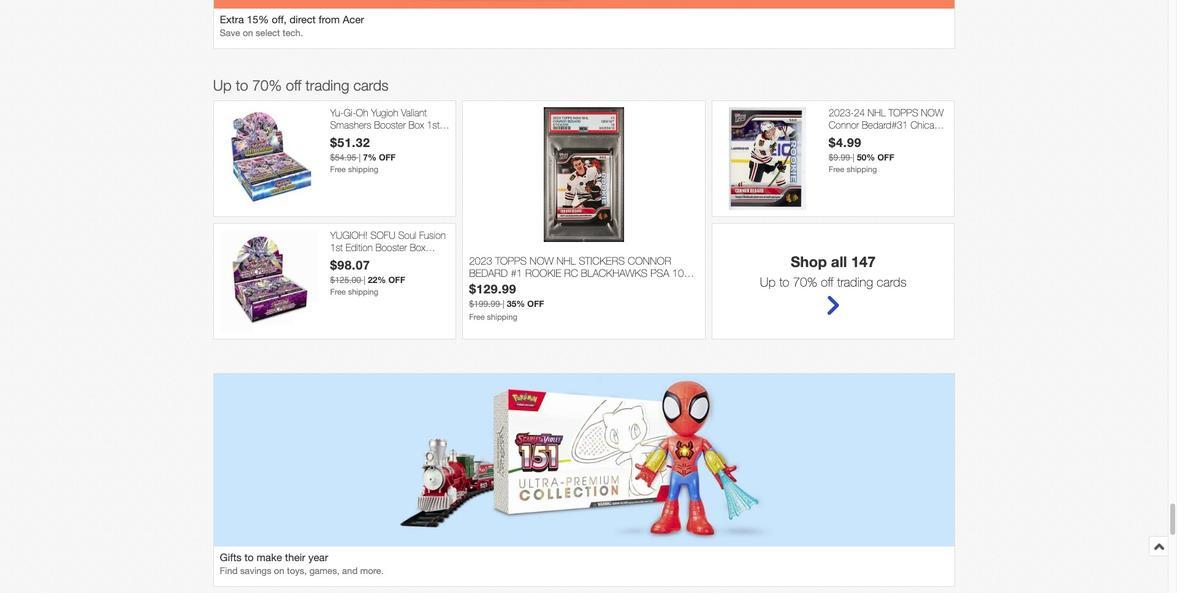 Task type: vqa. For each thing, say whether or not it's contained in the screenshot.
GEM
yes



Task type: locate. For each thing, give the bounding box(es) containing it.
1 vertical spatial booster
[[376, 242, 407, 253]]

yu-gi-oh yugioh valiant smashers booster box 1st edition sealed! link
[[330, 108, 450, 142]]

0 horizontal spatial 1st
[[330, 242, 343, 253]]

0 horizontal spatial now
[[530, 255, 554, 267]]

free inside $98.07 $125.00 | 22% off free shipping
[[330, 288, 346, 297]]

1st inside yu-gi-oh yugioh valiant smashers booster box 1st edition sealed!
[[427, 119, 440, 130]]

savings
[[240, 567, 272, 577]]

shipping inside $129.99 $199.99 | 35% off free shipping
[[487, 313, 518, 322]]

0 vertical spatial box
[[409, 119, 424, 130]]

1 horizontal spatial cards
[[877, 275, 907, 290]]

box down soul
[[410, 242, 426, 253]]

off right the in
[[878, 152, 895, 162]]

up inside shop all 147 up to 70% off trading cards
[[760, 275, 776, 290]]

find
[[220, 567, 238, 577]]

$199.99
[[469, 299, 500, 309]]

connor
[[628, 255, 672, 267]]

on inside gifts to make their year find savings on toys, games, and more.
[[274, 567, 285, 577]]

year
[[309, 552, 328, 565]]

sealed
[[330, 254, 359, 265]]

blackhawks
[[829, 131, 878, 142]]

0 vertical spatial topps
[[889, 108, 919, 119]]

$98.07 $125.00 | 22% off free shipping
[[330, 258, 406, 297]]

nhl inside 2023-24 nhl topps now connor bedard#31 chicago blackhawks rookie sticker in hand
[[868, 108, 886, 119]]

| inside $4.99 $9.99 | 50% off free shipping
[[853, 153, 855, 162]]

gifts
[[220, 552, 242, 565]]

topps up #1
[[496, 255, 527, 267]]

nhl
[[868, 108, 886, 119], [557, 255, 576, 267]]

1 horizontal spatial on
[[274, 567, 285, 577]]

shipping down 7%
[[348, 165, 379, 174]]

1 horizontal spatial 1st
[[427, 119, 440, 130]]

nhl up bedard#31
[[868, 108, 886, 119]]

free
[[330, 165, 346, 174], [829, 165, 845, 174], [330, 288, 346, 297], [469, 313, 485, 322]]

sticker
[[829, 143, 867, 154]]

now inside the 2023 topps now nhl stickers connor bedard #1 rookie rc blackhawks psa 10 gem mt
[[530, 255, 554, 267]]

0 vertical spatial booster
[[374, 119, 406, 130]]

1 vertical spatial up
[[760, 275, 776, 290]]

save
[[220, 28, 240, 38]]

topps inside 2023-24 nhl topps now connor bedard#31 chicago blackhawks rookie sticker in hand
[[889, 108, 919, 119]]

booster
[[374, 119, 406, 130], [376, 242, 407, 253]]

off down all
[[821, 275, 834, 290]]

1 vertical spatial rookie
[[526, 268, 562, 280]]

topps
[[889, 108, 919, 119], [496, 255, 527, 267]]

0 horizontal spatial topps
[[496, 255, 527, 267]]

free inside $51.32 $54.95 | 7% off free shipping
[[330, 165, 346, 174]]

0 vertical spatial 70%
[[252, 77, 282, 94]]

1 horizontal spatial trading
[[838, 275, 874, 290]]

shipping down 35%
[[487, 313, 518, 322]]

off right 7%
[[379, 152, 396, 162]]

trading down 147
[[838, 275, 874, 290]]

on down 15%
[[243, 28, 253, 38]]

free for $4.99
[[829, 165, 845, 174]]

1 vertical spatial topps
[[496, 255, 527, 267]]

0 vertical spatial up
[[213, 77, 232, 94]]

sealed!
[[360, 131, 397, 142]]

shipping inside $4.99 $9.99 | 50% off free shipping
[[847, 165, 878, 174]]

booster inside yu-gi-oh yugioh valiant smashers booster box 1st edition sealed!
[[374, 119, 406, 130]]

$9.99
[[829, 153, 851, 162]]

free down "$9.99"
[[829, 165, 845, 174]]

off right 35%
[[528, 299, 545, 309]]

15%
[[247, 14, 269, 26]]

yugioh! sofu soul fusion 1st edition booster box sealed new link
[[330, 230, 450, 265]]

edition inside yu-gi-oh yugioh valiant smashers booster box 1st edition sealed!
[[330, 131, 358, 142]]

to for up to 70% off trading cards
[[236, 77, 248, 94]]

0 horizontal spatial cards
[[354, 77, 389, 94]]

1 horizontal spatial up
[[760, 275, 776, 290]]

0 vertical spatial to
[[236, 77, 248, 94]]

toys,
[[287, 567, 307, 577]]

|
[[359, 153, 361, 162], [853, 153, 855, 162], [364, 275, 366, 285], [503, 299, 505, 309]]

| left 35%
[[503, 299, 505, 309]]

1 vertical spatial cards
[[877, 275, 907, 290]]

50%
[[858, 152, 876, 162]]

free down $54.95 at the top of page
[[330, 165, 346, 174]]

$51.32
[[330, 135, 370, 150]]

$4.99 $9.99 | 50% off free shipping
[[829, 135, 895, 174]]

box
[[409, 119, 424, 130], [410, 242, 426, 253]]

trading inside shop all 147 up to 70% off trading cards
[[838, 275, 874, 290]]

1 horizontal spatial now
[[922, 108, 944, 119]]

shipping down 50% at the right top
[[847, 165, 878, 174]]

valiant
[[401, 108, 427, 119]]

up
[[213, 77, 232, 94], [760, 275, 776, 290]]

0 horizontal spatial trading
[[306, 77, 350, 94]]

2023-24 nhl topps now connor bedard#31 chicago blackhawks rookie sticker in hand
[[829, 108, 945, 154]]

0 horizontal spatial nhl
[[557, 255, 576, 267]]

$129.99 $199.99 | 35% off free shipping
[[469, 282, 545, 322]]

on down 'make' on the left bottom
[[274, 567, 285, 577]]

trading up yu-
[[306, 77, 350, 94]]

0 vertical spatial on
[[243, 28, 253, 38]]

| inside $129.99 $199.99 | 35% off free shipping
[[503, 299, 505, 309]]

0 horizontal spatial rookie
[[526, 268, 562, 280]]

off right "22%"
[[389, 275, 406, 285]]

booster down yugioh
[[374, 119, 406, 130]]

make
[[257, 552, 282, 565]]

| left 50% at the right top
[[853, 153, 855, 162]]

off for $4.99
[[878, 152, 895, 162]]

cards inside shop all 147 up to 70% off trading cards
[[877, 275, 907, 290]]

1 vertical spatial trading
[[838, 275, 874, 290]]

70%
[[252, 77, 282, 94], [794, 275, 818, 290]]

| for $98.07
[[364, 275, 366, 285]]

their
[[285, 552, 306, 565]]

now inside 2023-24 nhl topps now connor bedard#31 chicago blackhawks rookie sticker in hand
[[922, 108, 944, 119]]

| for $51.32
[[359, 153, 361, 162]]

topps up bedard#31
[[889, 108, 919, 119]]

off inside $4.99 $9.99 | 50% off free shipping
[[878, 152, 895, 162]]

1 vertical spatial on
[[274, 567, 285, 577]]

booster inside yugioh! sofu soul fusion 1st edition booster box sealed new
[[376, 242, 407, 253]]

10
[[673, 268, 684, 280]]

$4.99
[[829, 135, 862, 150]]

70% down shop
[[794, 275, 818, 290]]

0 vertical spatial rookie
[[881, 131, 915, 142]]

on
[[243, 28, 253, 38], [274, 567, 285, 577]]

oh
[[356, 108, 369, 119]]

new
[[361, 254, 380, 265]]

1 vertical spatial box
[[410, 242, 426, 253]]

1 vertical spatial 70%
[[794, 275, 818, 290]]

box for $51.32
[[409, 119, 424, 130]]

free down the $125.00
[[330, 288, 346, 297]]

0 vertical spatial 1st
[[427, 119, 440, 130]]

cards
[[354, 77, 389, 94], [877, 275, 907, 290]]

off for $129.99
[[528, 299, 545, 309]]

off inside $129.99 $199.99 | 35% off free shipping
[[528, 299, 545, 309]]

1 vertical spatial nhl
[[557, 255, 576, 267]]

$125.00
[[330, 275, 361, 285]]

1 vertical spatial 1st
[[330, 242, 343, 253]]

off inside shop all 147 up to 70% off trading cards
[[821, 275, 834, 290]]

0 vertical spatial now
[[922, 108, 944, 119]]

edition down smashers
[[330, 131, 358, 142]]

| left 7%
[[359, 153, 361, 162]]

rookie
[[881, 131, 915, 142], [526, 268, 562, 280]]

shipping inside $51.32 $54.95 | 7% off free shipping
[[348, 165, 379, 174]]

off down tech.
[[286, 77, 302, 94]]

1 horizontal spatial nhl
[[868, 108, 886, 119]]

rc
[[565, 268, 578, 280]]

| for $4.99
[[853, 153, 855, 162]]

on inside extra 15% off, direct from acer save on select tech.
[[243, 28, 253, 38]]

0 vertical spatial edition
[[330, 131, 358, 142]]

trading
[[306, 77, 350, 94], [838, 275, 874, 290]]

| inside $98.07 $125.00 | 22% off free shipping
[[364, 275, 366, 285]]

gifts to make their year find savings on toys, games, and more.
[[220, 552, 384, 577]]

24
[[855, 108, 866, 119]]

edition down yugioh!
[[346, 242, 373, 253]]

22%
[[368, 275, 386, 285]]

0 horizontal spatial on
[[243, 28, 253, 38]]

1 vertical spatial now
[[530, 255, 554, 267]]

1 vertical spatial edition
[[346, 242, 373, 253]]

off inside $98.07 $125.00 | 22% off free shipping
[[389, 275, 406, 285]]

70% down select
[[252, 77, 282, 94]]

shipping for $98.07
[[348, 288, 379, 297]]

extra 15% off, direct from acer save on select tech.
[[220, 14, 364, 38]]

2 vertical spatial to
[[245, 552, 254, 565]]

2023-24 nhl topps now connor bedard#31 chicago blackhawks rookie sticker in hand link
[[829, 108, 949, 154]]

free for $98.07
[[330, 288, 346, 297]]

off inside $51.32 $54.95 | 7% off free shipping
[[379, 152, 396, 162]]

0 vertical spatial trading
[[306, 77, 350, 94]]

from
[[319, 14, 340, 26]]

shipping
[[348, 165, 379, 174], [847, 165, 878, 174], [348, 288, 379, 297], [487, 313, 518, 322]]

147
[[852, 254, 876, 271]]

| inside $51.32 $54.95 | 7% off free shipping
[[359, 153, 361, 162]]

rookie up hand at the right of page
[[881, 131, 915, 142]]

shipping inside $98.07 $125.00 | 22% off free shipping
[[348, 288, 379, 297]]

$51.32 $54.95 | 7% off free shipping
[[330, 135, 396, 174]]

0 vertical spatial nhl
[[868, 108, 886, 119]]

rookie right #1
[[526, 268, 562, 280]]

1st
[[427, 119, 440, 130], [330, 242, 343, 253]]

free inside $4.99 $9.99 | 50% off free shipping
[[829, 165, 845, 174]]

off
[[286, 77, 302, 94], [379, 152, 396, 162], [878, 152, 895, 162], [389, 275, 406, 285], [821, 275, 834, 290], [528, 299, 545, 309]]

to inside gifts to make their year find savings on toys, games, and more.
[[245, 552, 254, 565]]

box down valiant
[[409, 119, 424, 130]]

to inside shop all 147 up to 70% off trading cards
[[780, 275, 790, 290]]

to
[[236, 77, 248, 94], [780, 275, 790, 290], [245, 552, 254, 565]]

chicago
[[911, 119, 945, 130]]

1 horizontal spatial topps
[[889, 108, 919, 119]]

yugioh
[[371, 108, 399, 119]]

1 horizontal spatial rookie
[[881, 131, 915, 142]]

free down the $199.99
[[469, 313, 485, 322]]

1 horizontal spatial 70%
[[794, 275, 818, 290]]

stickers
[[579, 255, 625, 267]]

edition
[[330, 131, 358, 142], [346, 242, 373, 253]]

booster down the sofu
[[376, 242, 407, 253]]

free inside $129.99 $199.99 | 35% off free shipping
[[469, 313, 485, 322]]

soul
[[399, 230, 417, 241]]

now
[[922, 108, 944, 119], [530, 255, 554, 267]]

yu-
[[330, 108, 344, 119]]

shipping for $51.32
[[348, 165, 379, 174]]

shipping down "22%"
[[348, 288, 379, 297]]

tech.
[[283, 28, 303, 38]]

$54.95
[[330, 153, 357, 162]]

$98.07
[[330, 258, 370, 272]]

box inside yugioh! sofu soul fusion 1st edition booster box sealed new
[[410, 242, 426, 253]]

| left "22%"
[[364, 275, 366, 285]]

box inside yu-gi-oh yugioh valiant smashers booster box 1st edition sealed!
[[409, 119, 424, 130]]

1 vertical spatial to
[[780, 275, 790, 290]]

off for $98.07
[[389, 275, 406, 285]]

nhl up rc
[[557, 255, 576, 267]]



Task type: describe. For each thing, give the bounding box(es) containing it.
0 horizontal spatial 70%
[[252, 77, 282, 94]]

box for $98.07
[[410, 242, 426, 253]]

select
[[256, 28, 280, 38]]

#1
[[511, 268, 523, 280]]

bedard
[[469, 268, 508, 280]]

games,
[[310, 567, 340, 577]]

acer
[[343, 14, 364, 26]]

free for $51.32
[[330, 165, 346, 174]]

0 horizontal spatial up
[[213, 77, 232, 94]]

2023 topps now nhl stickers connor bedard #1 rookie rc blackhawks psa 10 gem mt link
[[469, 255, 699, 292]]

yugioh! sofu soul fusion 1st edition booster box sealed new
[[330, 230, 446, 265]]

gem
[[469, 280, 491, 292]]

smashers
[[330, 119, 372, 130]]

more.
[[360, 567, 384, 577]]

hand
[[880, 143, 906, 154]]

on for off,
[[243, 28, 253, 38]]

yu-gi-oh yugioh valiant smashers booster box 1st edition sealed!
[[330, 108, 440, 142]]

extra
[[220, 14, 244, 26]]

2023 topps now nhl stickers connor bedard #1 rookie rc blackhawks psa 10 gem mt
[[469, 255, 684, 292]]

direct
[[290, 14, 316, 26]]

| for $129.99
[[503, 299, 505, 309]]

bedard#31
[[862, 119, 909, 130]]

2023-
[[829, 108, 855, 119]]

7%
[[363, 152, 377, 162]]

mt
[[494, 280, 508, 292]]

fusion
[[419, 230, 446, 241]]

and
[[342, 567, 358, 577]]

$129.99
[[469, 282, 517, 296]]

topps inside the 2023 topps now nhl stickers connor bedard #1 rookie rc blackhawks psa 10 gem mt
[[496, 255, 527, 267]]

shipping for $129.99
[[487, 313, 518, 322]]

gi-
[[344, 108, 356, 119]]

in
[[869, 143, 878, 154]]

1st inside yugioh! sofu soul fusion 1st edition booster box sealed new
[[330, 242, 343, 253]]

70% inside shop all 147 up to 70% off trading cards
[[794, 275, 818, 290]]

rookie inside the 2023 topps now nhl stickers connor bedard #1 rookie rc blackhawks psa 10 gem mt
[[526, 268, 562, 280]]

edition inside yugioh! sofu soul fusion 1st edition booster box sealed new
[[346, 242, 373, 253]]

all
[[832, 254, 848, 271]]

shipping for $4.99
[[847, 165, 878, 174]]

shop
[[791, 254, 828, 271]]

rookie inside 2023-24 nhl topps now connor bedard#31 chicago blackhawks rookie sticker in hand
[[881, 131, 915, 142]]

nhl inside the 2023 topps now nhl stickers connor bedard #1 rookie rc blackhawks psa 10 gem mt
[[557, 255, 576, 267]]

booster for $51.32
[[374, 119, 406, 130]]

shop all 147 up to 70% off trading cards
[[760, 254, 907, 290]]

to for gifts to make their year find savings on toys, games, and more.
[[245, 552, 254, 565]]

sofu
[[371, 230, 396, 241]]

off for $51.32
[[379, 152, 396, 162]]

connor
[[829, 119, 860, 130]]

blackhawks
[[581, 268, 648, 280]]

psa
[[651, 268, 670, 280]]

35%
[[507, 299, 525, 309]]

on for make
[[274, 567, 285, 577]]

off,
[[272, 14, 287, 26]]

2023
[[469, 255, 493, 267]]

up to 70% off trading cards
[[213, 77, 389, 94]]

free for $129.99
[[469, 313, 485, 322]]

booster for $98.07
[[376, 242, 407, 253]]

yugioh!
[[330, 230, 368, 241]]

0 vertical spatial cards
[[354, 77, 389, 94]]



